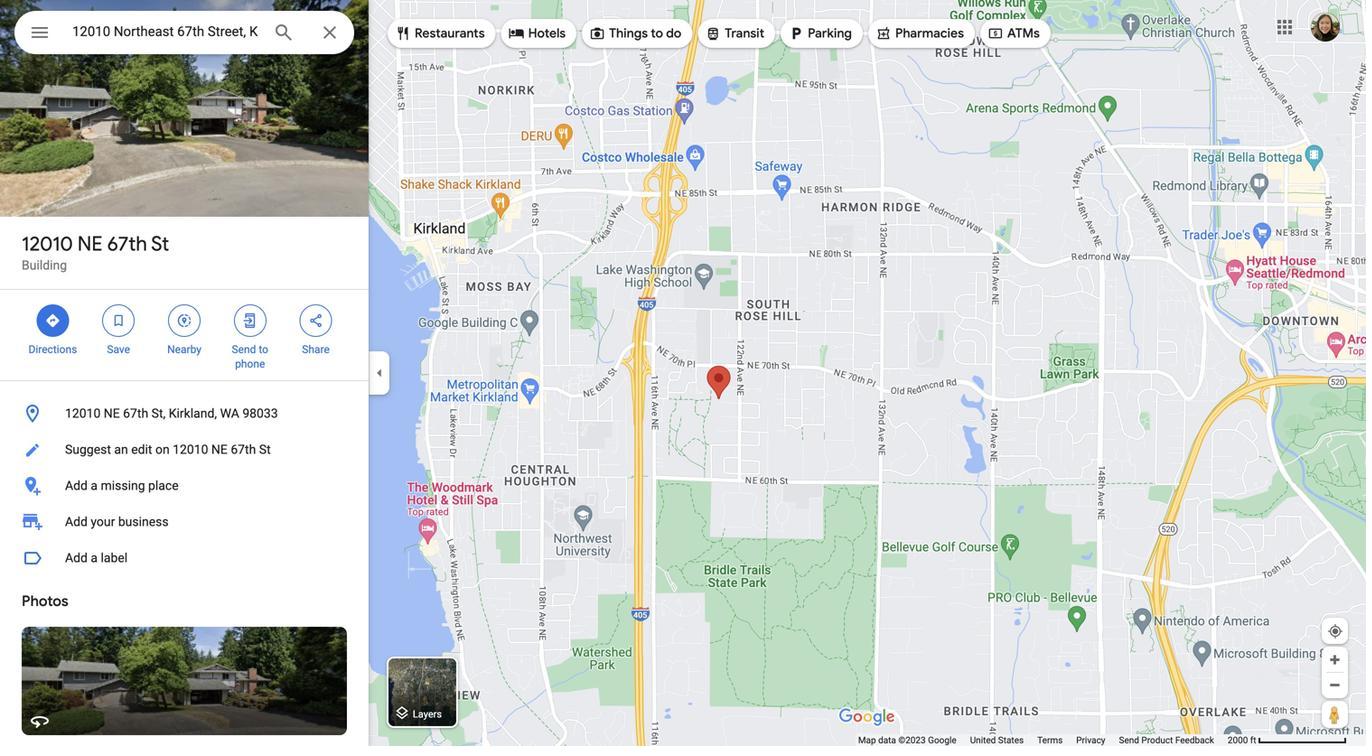Task type: describe. For each thing, give the bounding box(es) containing it.
states
[[998, 735, 1024, 746]]

 parking
[[788, 23, 852, 43]]

google account: jenny truong  
(jenny@adept.ai) image
[[1311, 13, 1340, 42]]

none field inside 12010 northeast 67th street, kirkland, wa 98033 field
[[72, 21, 258, 42]]

 hotels
[[508, 23, 566, 43]]

terms
[[1037, 735, 1063, 746]]

collapse side panel image
[[370, 363, 389, 383]]

 button
[[14, 11, 65, 58]]

12010 inside button
[[173, 442, 208, 457]]

footer inside google maps element
[[858, 735, 1228, 746]]

united states
[[970, 735, 1024, 746]]

 things to do
[[589, 23, 682, 43]]

67th inside button
[[231, 442, 256, 457]]

send product feedback button
[[1119, 735, 1214, 746]]

to inside "send to phone"
[[259, 343, 268, 356]]

show your location image
[[1327, 623, 1344, 640]]

ne for st,
[[104, 406, 120, 421]]

terms button
[[1037, 735, 1063, 746]]


[[876, 23, 892, 43]]

business
[[118, 515, 169, 529]]

label
[[101, 551, 128, 566]]

save
[[107, 343, 130, 356]]

67th for st,
[[123, 406, 148, 421]]

privacy button
[[1076, 735, 1106, 746]]

transit
[[725, 25, 764, 42]]


[[110, 311, 127, 331]]

google
[[928, 735, 957, 746]]

 atms
[[988, 23, 1040, 43]]


[[242, 311, 258, 331]]

 restaurants
[[395, 23, 485, 43]]

add for add your business
[[65, 515, 88, 529]]


[[176, 311, 192, 331]]

suggest
[[65, 442, 111, 457]]

kirkland,
[[169, 406, 217, 421]]

ne for st
[[78, 231, 103, 257]]

parking
[[808, 25, 852, 42]]

show street view coverage image
[[1322, 701, 1348, 728]]

share
[[302, 343, 330, 356]]

add for add a label
[[65, 551, 88, 566]]

your
[[91, 515, 115, 529]]

atms
[[1007, 25, 1040, 42]]

photos
[[22, 592, 68, 611]]

add for add a missing place
[[65, 478, 88, 493]]

wa
[[220, 406, 239, 421]]

 transit
[[705, 23, 764, 43]]

privacy
[[1076, 735, 1106, 746]]

2000
[[1228, 735, 1248, 746]]

on
[[155, 442, 170, 457]]

edit
[[131, 442, 152, 457]]

12010 for st
[[22, 231, 73, 257]]

send for send to phone
[[232, 343, 256, 356]]

restaurants
[[415, 25, 485, 42]]


[[508, 23, 525, 43]]

send product feedback
[[1119, 735, 1214, 746]]

zoom in image
[[1328, 653, 1342, 667]]



Task type: vqa. For each thing, say whether or not it's contained in the screenshot.
19050
no



Task type: locate. For each thing, give the bounding box(es) containing it.

[[395, 23, 411, 43]]

send inside "send to phone"
[[232, 343, 256, 356]]

1 add from the top
[[65, 478, 88, 493]]

layers
[[413, 709, 442, 720]]

1 a from the top
[[91, 478, 98, 493]]

12010 right the on
[[173, 442, 208, 457]]

98033
[[242, 406, 278, 421]]

1 horizontal spatial ne
[[104, 406, 120, 421]]

1 vertical spatial add
[[65, 515, 88, 529]]


[[29, 19, 51, 46]]

a for missing
[[91, 478, 98, 493]]

send to phone
[[232, 343, 268, 370]]

send
[[232, 343, 256, 356], [1119, 735, 1139, 746]]

add left the your
[[65, 515, 88, 529]]

12010 up suggest
[[65, 406, 101, 421]]

12010 inside button
[[65, 406, 101, 421]]

©2023
[[898, 735, 926, 746]]

send up phone
[[232, 343, 256, 356]]

1 horizontal spatial to
[[651, 25, 663, 42]]

ne
[[78, 231, 103, 257], [104, 406, 120, 421], [211, 442, 228, 457]]

12010 Northeast 67th Street, Kirkland, WA 98033 field
[[14, 11, 354, 54]]

a inside add a label "button"
[[91, 551, 98, 566]]

1 vertical spatial 12010
[[65, 406, 101, 421]]

1 horizontal spatial st
[[259, 442, 271, 457]]


[[45, 311, 61, 331]]

67th inside 12010 ne 67th st building
[[107, 231, 147, 257]]

phone
[[235, 358, 265, 370]]

map
[[858, 735, 876, 746]]

to inside  things to do
[[651, 25, 663, 42]]

2 vertical spatial 12010
[[173, 442, 208, 457]]

2 vertical spatial 67th
[[231, 442, 256, 457]]


[[788, 23, 804, 43]]

add your business link
[[0, 504, 369, 540]]

ne inside the 12010 ne 67th st, kirkland, wa 98033 button
[[104, 406, 120, 421]]

0 vertical spatial to
[[651, 25, 663, 42]]

ne inside suggest an edit on 12010 ne 67th st button
[[211, 442, 228, 457]]

3 add from the top
[[65, 551, 88, 566]]

2 horizontal spatial ne
[[211, 442, 228, 457]]

send for send product feedback
[[1119, 735, 1139, 746]]

a
[[91, 478, 98, 493], [91, 551, 98, 566]]

a left missing
[[91, 478, 98, 493]]

12010 ne 67th st, kirkland, wa 98033 button
[[0, 396, 369, 432]]

add
[[65, 478, 88, 493], [65, 515, 88, 529], [65, 551, 88, 566]]

2000 ft button
[[1228, 735, 1347, 746]]

send left product
[[1119, 735, 1139, 746]]

zoom out image
[[1328, 679, 1342, 692]]

None field
[[72, 21, 258, 42]]

product
[[1142, 735, 1173, 746]]

0 vertical spatial 67th
[[107, 231, 147, 257]]

add inside "button"
[[65, 551, 88, 566]]

a inside add a missing place button
[[91, 478, 98, 493]]

st,
[[151, 406, 166, 421]]

2 vertical spatial add
[[65, 551, 88, 566]]


[[988, 23, 1004, 43]]

to
[[651, 25, 663, 42], [259, 343, 268, 356]]

to left do on the left top
[[651, 25, 663, 42]]

st inside 12010 ne 67th st building
[[151, 231, 169, 257]]

67th
[[107, 231, 147, 257], [123, 406, 148, 421], [231, 442, 256, 457]]

an
[[114, 442, 128, 457]]

to up phone
[[259, 343, 268, 356]]


[[705, 23, 721, 43]]

do
[[666, 25, 682, 42]]

missing
[[101, 478, 145, 493]]

st inside suggest an edit on 12010 ne 67th st button
[[259, 442, 271, 457]]

67th up 
[[107, 231, 147, 257]]

0 horizontal spatial st
[[151, 231, 169, 257]]

st
[[151, 231, 169, 257], [259, 442, 271, 457]]

feedback
[[1175, 735, 1214, 746]]

add down suggest
[[65, 478, 88, 493]]

0 horizontal spatial to
[[259, 343, 268, 356]]

1 vertical spatial 67th
[[123, 406, 148, 421]]

united states button
[[970, 735, 1024, 746]]

google maps element
[[0, 0, 1366, 746]]

add left label
[[65, 551, 88, 566]]

a left label
[[91, 551, 98, 566]]

0 vertical spatial 12010
[[22, 231, 73, 257]]

1 vertical spatial st
[[259, 442, 271, 457]]

0 vertical spatial add
[[65, 478, 88, 493]]

nearby
[[167, 343, 201, 356]]

12010
[[22, 231, 73, 257], [65, 406, 101, 421], [173, 442, 208, 457]]

12010 for st,
[[65, 406, 101, 421]]

2 vertical spatial ne
[[211, 442, 228, 457]]

hotels
[[528, 25, 566, 42]]

directions
[[28, 343, 77, 356]]

67th down wa
[[231, 442, 256, 457]]

pharmacies
[[895, 25, 964, 42]]

things
[[609, 25, 648, 42]]

actions for 12010 ne 67th st region
[[0, 290, 369, 380]]

add your business
[[65, 515, 169, 529]]

0 horizontal spatial ne
[[78, 231, 103, 257]]

place
[[148, 478, 179, 493]]

12010 ne 67th st main content
[[0, 0, 369, 746]]

 pharmacies
[[876, 23, 964, 43]]

12010 ne 67th st, kirkland, wa 98033
[[65, 406, 278, 421]]

2 add from the top
[[65, 515, 88, 529]]

suggest an edit on 12010 ne 67th st
[[65, 442, 271, 457]]

12010 up building
[[22, 231, 73, 257]]

united
[[970, 735, 996, 746]]

building
[[22, 258, 67, 273]]

add inside button
[[65, 478, 88, 493]]

0 vertical spatial send
[[232, 343, 256, 356]]

1 vertical spatial a
[[91, 551, 98, 566]]


[[308, 311, 324, 331]]

0 horizontal spatial send
[[232, 343, 256, 356]]

ft
[[1250, 735, 1256, 746]]

1 vertical spatial to
[[259, 343, 268, 356]]

footer containing map data ©2023 google
[[858, 735, 1228, 746]]

2 a from the top
[[91, 551, 98, 566]]

2000 ft
[[1228, 735, 1256, 746]]

data
[[878, 735, 896, 746]]

send inside "button"
[[1119, 735, 1139, 746]]

suggest an edit on 12010 ne 67th st button
[[0, 432, 369, 468]]

12010 ne 67th st building
[[22, 231, 169, 273]]

 search field
[[14, 11, 354, 58]]

0 vertical spatial a
[[91, 478, 98, 493]]

add a missing place button
[[0, 468, 369, 504]]

1 vertical spatial send
[[1119, 735, 1139, 746]]

a for label
[[91, 551, 98, 566]]

1 vertical spatial ne
[[104, 406, 120, 421]]

67th for st
[[107, 231, 147, 257]]

add a missing place
[[65, 478, 179, 493]]

add a label
[[65, 551, 128, 566]]

map data ©2023 google
[[858, 735, 957, 746]]

67th left the 'st,' on the left bottom
[[123, 406, 148, 421]]

0 vertical spatial ne
[[78, 231, 103, 257]]

0 vertical spatial st
[[151, 231, 169, 257]]

1 horizontal spatial send
[[1119, 735, 1139, 746]]

67th inside button
[[123, 406, 148, 421]]

ne inside 12010 ne 67th st building
[[78, 231, 103, 257]]

footer
[[858, 735, 1228, 746]]

add a label button
[[0, 540, 369, 576]]

12010 inside 12010 ne 67th st building
[[22, 231, 73, 257]]


[[589, 23, 606, 43]]



